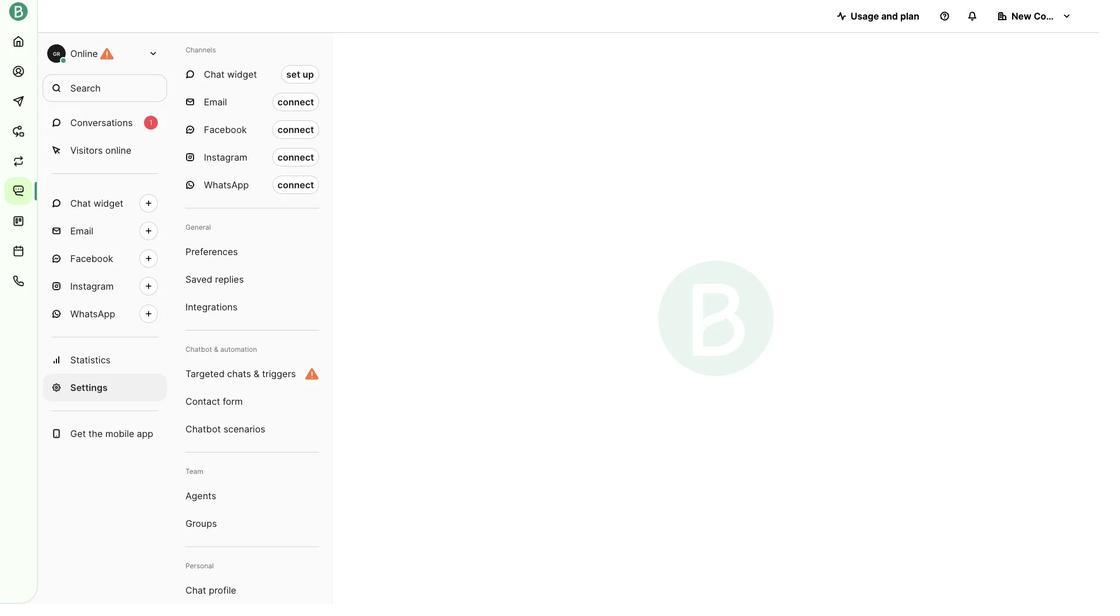 Task type: vqa. For each thing, say whether or not it's contained in the screenshot.
your related to terms
no



Task type: locate. For each thing, give the bounding box(es) containing it.
widget up email link
[[94, 198, 123, 209]]

0 vertical spatial &
[[214, 345, 218, 354]]

0 horizontal spatial facebook
[[70, 253, 113, 264]]

0 vertical spatial email
[[204, 96, 227, 108]]

chatbot & automation
[[186, 345, 257, 354]]

visitors online link
[[43, 137, 167, 164]]

0 horizontal spatial email
[[70, 225, 93, 237]]

plan
[[901, 10, 920, 22]]

automation
[[220, 345, 257, 354]]

settings link
[[43, 374, 167, 402]]

agents
[[186, 490, 216, 502]]

0 vertical spatial facebook
[[204, 124, 247, 135]]

facebook link
[[43, 245, 167, 273]]

1 vertical spatial &
[[254, 368, 260, 380]]

chat widget down channels
[[204, 69, 257, 80]]

statistics link
[[43, 346, 167, 374]]

new
[[1012, 10, 1032, 22]]

0 horizontal spatial chat widget
[[70, 198, 123, 209]]

email down chat widget link
[[70, 225, 93, 237]]

whatsapp down instagram link
[[70, 308, 115, 320]]

1 horizontal spatial widget
[[227, 69, 257, 80]]

search link
[[43, 74, 167, 102]]

chat
[[204, 69, 225, 80], [70, 198, 91, 209], [186, 585, 206, 596]]

1 vertical spatial facebook
[[70, 253, 113, 264]]

whatsapp up general
[[204, 179, 249, 191]]

set
[[286, 69, 300, 80]]

statistics
[[70, 354, 111, 366]]

saved
[[186, 274, 212, 285]]

widget left set
[[227, 69, 257, 80]]

and
[[882, 10, 898, 22]]

1 vertical spatial chatbot
[[186, 424, 221, 435]]

chat down personal
[[186, 585, 206, 596]]

scenarios
[[224, 424, 265, 435]]

email
[[204, 96, 227, 108], [70, 225, 93, 237]]

online
[[105, 145, 131, 156]]

0 horizontal spatial widget
[[94, 198, 123, 209]]

4 connect from the top
[[278, 179, 314, 191]]

1 horizontal spatial chat widget
[[204, 69, 257, 80]]

chat up email link
[[70, 198, 91, 209]]

mobile
[[105, 428, 134, 440]]

widget
[[227, 69, 257, 80], [94, 198, 123, 209]]

profile
[[209, 585, 236, 596]]

0 vertical spatial chat widget
[[204, 69, 257, 80]]

1 vertical spatial email
[[70, 225, 93, 237]]

personal
[[186, 562, 214, 570]]

chatbot for chatbot scenarios
[[186, 424, 221, 435]]

0 vertical spatial chatbot
[[186, 345, 212, 354]]

contact
[[186, 396, 220, 407]]

1 horizontal spatial whatsapp
[[204, 179, 249, 191]]

1 vertical spatial instagram
[[70, 281, 114, 292]]

1 vertical spatial whatsapp
[[70, 308, 115, 320]]

chat widget link
[[43, 190, 167, 217]]

chatbot up targeted in the left bottom of the page
[[186, 345, 212, 354]]

get the mobile app link
[[43, 420, 167, 448]]

usage and plan
[[851, 10, 920, 22]]

contact form link
[[176, 388, 328, 415]]

chat widget up email link
[[70, 198, 123, 209]]

integrations link
[[176, 293, 328, 321]]

usage
[[851, 10, 879, 22]]

usage and plan button
[[828, 5, 929, 28]]

1 chatbot from the top
[[186, 345, 212, 354]]

connect
[[278, 96, 314, 108], [278, 124, 314, 135], [278, 152, 314, 163], [278, 179, 314, 191]]

contact form
[[186, 396, 243, 407]]

whatsapp
[[204, 179, 249, 191], [70, 308, 115, 320]]

&
[[214, 345, 218, 354], [254, 368, 260, 380]]

new company button
[[989, 5, 1081, 28]]

chat widget
[[204, 69, 257, 80], [70, 198, 123, 209]]

1 vertical spatial widget
[[94, 198, 123, 209]]

1 vertical spatial chat widget
[[70, 198, 123, 209]]

settings
[[70, 382, 108, 394]]

instagram
[[204, 152, 247, 163], [70, 281, 114, 292]]

preferences link
[[176, 238, 328, 266]]

chatbot
[[186, 345, 212, 354], [186, 424, 221, 435]]

chatbot down contact
[[186, 424, 221, 435]]

chat profile
[[186, 585, 236, 596]]

& left automation
[[214, 345, 218, 354]]

chat down channels
[[204, 69, 225, 80]]

2 chatbot from the top
[[186, 424, 221, 435]]

up
[[303, 69, 314, 80]]

chats
[[227, 368, 251, 380]]

instagram link
[[43, 273, 167, 300]]

& right chats
[[254, 368, 260, 380]]

3 connect from the top
[[278, 152, 314, 163]]

0 vertical spatial instagram
[[204, 152, 247, 163]]

email down channels
[[204, 96, 227, 108]]

2 connect from the top
[[278, 124, 314, 135]]

1 connect from the top
[[278, 96, 314, 108]]

1 vertical spatial chat
[[70, 198, 91, 209]]

facebook
[[204, 124, 247, 135], [70, 253, 113, 264]]

1
[[149, 118, 153, 127]]



Task type: describe. For each thing, give the bounding box(es) containing it.
targeted chats & triggers
[[186, 368, 296, 380]]

app
[[137, 428, 153, 440]]

general
[[186, 223, 211, 232]]

0 horizontal spatial whatsapp
[[70, 308, 115, 320]]

saved replies link
[[176, 266, 328, 293]]

triggers
[[262, 368, 296, 380]]

get the mobile app
[[70, 428, 153, 440]]

targeted
[[186, 368, 225, 380]]

0 vertical spatial chat
[[204, 69, 225, 80]]

email link
[[43, 217, 167, 245]]

1 horizontal spatial facebook
[[204, 124, 247, 135]]

get
[[70, 428, 86, 440]]

connect for instagram
[[278, 152, 314, 163]]

visitors
[[70, 145, 103, 156]]

chatbot for chatbot & automation
[[186, 345, 212, 354]]

connect for facebook
[[278, 124, 314, 135]]

chatbot scenarios link
[[176, 415, 328, 443]]

preferences
[[186, 246, 238, 258]]

visitors online
[[70, 145, 131, 156]]

conversations
[[70, 117, 133, 128]]

groups link
[[176, 510, 328, 538]]

email inside email link
[[70, 225, 93, 237]]

new company
[[1012, 10, 1077, 22]]

replies
[[215, 274, 244, 285]]

1 horizontal spatial &
[[254, 368, 260, 380]]

team
[[186, 467, 203, 476]]

connect for whatsapp
[[278, 179, 314, 191]]

1 horizontal spatial instagram
[[204, 152, 247, 163]]

0 horizontal spatial instagram
[[70, 281, 114, 292]]

saved replies
[[186, 274, 244, 285]]

set up
[[286, 69, 314, 80]]

chatbot scenarios
[[186, 424, 265, 435]]

agents link
[[176, 482, 328, 510]]

chat profile link
[[176, 577, 328, 604]]

company
[[1034, 10, 1077, 22]]

form
[[223, 396, 243, 407]]

0 horizontal spatial &
[[214, 345, 218, 354]]

online
[[70, 48, 98, 59]]

0 vertical spatial whatsapp
[[204, 179, 249, 191]]

connect for email
[[278, 96, 314, 108]]

whatsapp link
[[43, 300, 167, 328]]

gr
[[53, 50, 60, 57]]

1 horizontal spatial email
[[204, 96, 227, 108]]

channels
[[186, 46, 216, 54]]

search
[[70, 82, 101, 94]]

groups
[[186, 518, 217, 530]]

the
[[88, 428, 103, 440]]

targeted chats & triggers link
[[176, 360, 328, 388]]

2 vertical spatial chat
[[186, 585, 206, 596]]

widget inside chat widget link
[[94, 198, 123, 209]]

0 vertical spatial widget
[[227, 69, 257, 80]]

integrations
[[186, 301, 238, 313]]



